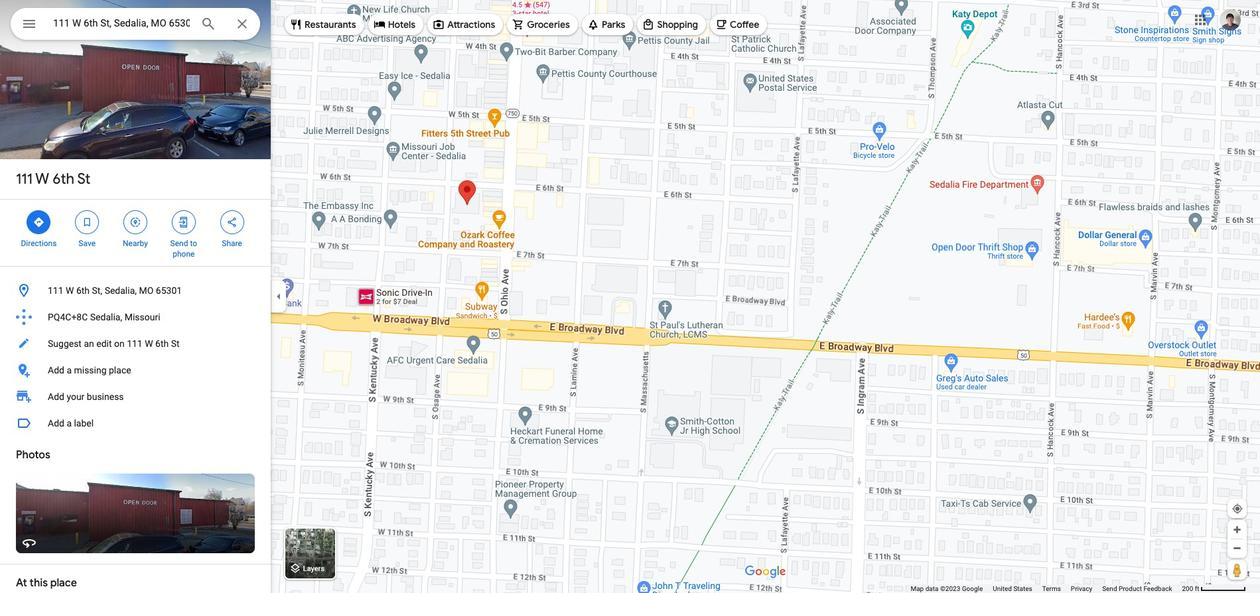 Task type: describe. For each thing, give the bounding box(es) containing it.
at this place
[[16, 577, 77, 590]]

google account: nolan park  
(nolan.park@adept.ai) image
[[1220, 9, 1241, 30]]

st,
[[92, 285, 102, 296]]


[[21, 15, 37, 33]]

coffee button
[[710, 9, 768, 40]]

label
[[74, 418, 94, 429]]

on
[[114, 339, 125, 349]]

collapse side panel image
[[271, 289, 286, 304]]

6th for st,
[[76, 285, 90, 296]]

pq4c+8c sedalia, missouri
[[48, 312, 160, 323]]

6th inside "button"
[[155, 339, 169, 349]]

111 w 6th st, sedalia, mo 65301 button
[[0, 277, 271, 304]]

suggest an edit on 111 w 6th st button
[[0, 331, 271, 357]]

business
[[87, 392, 124, 402]]

restaurants
[[305, 19, 356, 31]]

this
[[30, 577, 48, 590]]

pq4c+8c sedalia, missouri button
[[0, 304, 271, 331]]

show your location image
[[1232, 503, 1244, 515]]

1 vertical spatial place
[[50, 577, 77, 590]]

terms button
[[1043, 585, 1061, 593]]

65301
[[156, 285, 182, 296]]

send to phone
[[170, 239, 197, 259]]

attractions
[[447, 19, 495, 31]]

w for 111 w 6th st
[[35, 170, 49, 189]]

send product feedback button
[[1103, 585, 1172, 593]]

none field inside 111 w 6th st, sedalia, mo 65301 field
[[53, 15, 190, 31]]

groceries
[[527, 19, 570, 31]]

sedalia, inside pq4c+8c sedalia, missouri button
[[90, 312, 122, 323]]

©2023
[[940, 585, 961, 593]]

states
[[1014, 585, 1033, 593]]

map data ©2023 google
[[911, 585, 983, 593]]

save
[[79, 239, 96, 248]]

suggest
[[48, 339, 82, 349]]

layers
[[303, 565, 325, 574]]

an
[[84, 339, 94, 349]]

w inside "button"
[[145, 339, 153, 349]]


[[178, 215, 190, 230]]

add a missing place button
[[0, 357, 271, 384]]

send for send product feedback
[[1103, 585, 1117, 593]]

terms
[[1043, 585, 1061, 593]]

zoom in image
[[1233, 525, 1243, 535]]

united states
[[993, 585, 1033, 593]]

shopping
[[657, 19, 698, 31]]

missing
[[74, 365, 107, 376]]

united states button
[[993, 585, 1033, 593]]

suggest an edit on 111 w 6th st
[[48, 339, 180, 349]]

data
[[926, 585, 939, 593]]

privacy button
[[1071, 585, 1093, 593]]

phone
[[173, 250, 195, 259]]

 search field
[[11, 8, 260, 42]]

united
[[993, 585, 1012, 593]]

missouri
[[125, 312, 160, 323]]

google
[[962, 585, 983, 593]]



Task type: vqa. For each thing, say whether or not it's contained in the screenshot.


Task type: locate. For each thing, give the bounding box(es) containing it.
111 w 6th st main content
[[0, 0, 271, 593]]

2 horizontal spatial w
[[145, 339, 153, 349]]

st
[[77, 170, 90, 189], [171, 339, 180, 349]]

1 add from the top
[[48, 365, 64, 376]]

0 horizontal spatial w
[[35, 170, 49, 189]]

111 for 111 w 6th st
[[16, 170, 33, 189]]

0 vertical spatial sedalia,
[[105, 285, 137, 296]]

sedalia, up the "edit"
[[90, 312, 122, 323]]

add a label button
[[0, 410, 271, 437]]

0 vertical spatial 6th
[[53, 170, 74, 189]]

privacy
[[1071, 585, 1093, 593]]

send
[[170, 239, 188, 248], [1103, 585, 1117, 593]]

0 vertical spatial a
[[67, 365, 72, 376]]

add left your
[[48, 392, 64, 402]]

shopping button
[[637, 9, 706, 40]]

a for label
[[67, 418, 72, 429]]

1 vertical spatial sedalia,
[[90, 312, 122, 323]]

zoom out image
[[1233, 544, 1243, 554]]

1 horizontal spatial st
[[171, 339, 180, 349]]


[[129, 215, 141, 230]]

feedback
[[1144, 585, 1172, 593]]

200 ft
[[1182, 585, 1200, 593]]

google maps element
[[0, 0, 1260, 593]]

w for 111 w 6th st, sedalia, mo 65301
[[66, 285, 74, 296]]

None field
[[53, 15, 190, 31]]

2 a from the top
[[67, 418, 72, 429]]

6th
[[53, 170, 74, 189], [76, 285, 90, 296], [155, 339, 169, 349]]

send left product
[[1103, 585, 1117, 593]]

send product feedback
[[1103, 585, 1172, 593]]

at
[[16, 577, 27, 590]]

111 up the directions
[[16, 170, 33, 189]]

hotels
[[388, 19, 416, 31]]

mo
[[139, 285, 154, 296]]

add your business
[[48, 392, 124, 402]]

0 horizontal spatial send
[[170, 239, 188, 248]]

send for send to phone
[[170, 239, 188, 248]]

111 W 6th St, Sedalia, MO 65301 field
[[11, 8, 260, 40]]

111 for 111 w 6th st, sedalia, mo 65301
[[48, 285, 63, 296]]

6th for st
[[53, 170, 74, 189]]

share
[[222, 239, 242, 248]]

111 w 6th st
[[16, 170, 90, 189]]

a left label at the left bottom of page
[[67, 418, 72, 429]]

w down missouri
[[145, 339, 153, 349]]

1 vertical spatial w
[[66, 285, 74, 296]]

2 vertical spatial w
[[145, 339, 153, 349]]

add inside button
[[48, 418, 64, 429]]

add down suggest
[[48, 365, 64, 376]]

1 horizontal spatial send
[[1103, 585, 1117, 593]]

sedalia, right st,
[[105, 285, 137, 296]]

111 inside suggest an edit on 111 w 6th st "button"
[[127, 339, 143, 349]]


[[226, 215, 238, 230]]

add for add a label
[[48, 418, 64, 429]]

0 vertical spatial send
[[170, 239, 188, 248]]

1 horizontal spatial w
[[66, 285, 74, 296]]

ft
[[1195, 585, 1200, 593]]

send inside 'button'
[[1103, 585, 1117, 593]]

w
[[35, 170, 49, 189], [66, 285, 74, 296], [145, 339, 153, 349]]

0 vertical spatial 111
[[16, 170, 33, 189]]

add a missing place
[[48, 365, 131, 376]]

1 horizontal spatial 111
[[48, 285, 63, 296]]

2 horizontal spatial 6th
[[155, 339, 169, 349]]

parks
[[602, 19, 626, 31]]

add
[[48, 365, 64, 376], [48, 392, 64, 402], [48, 418, 64, 429]]

pq4c+8c
[[48, 312, 88, 323]]


[[81, 215, 93, 230]]

directions
[[21, 239, 57, 248]]

1 vertical spatial a
[[67, 418, 72, 429]]

add for add your business
[[48, 392, 64, 402]]

your
[[67, 392, 85, 402]]

2 vertical spatial add
[[48, 418, 64, 429]]

a
[[67, 365, 72, 376], [67, 418, 72, 429]]

0 horizontal spatial place
[[50, 577, 77, 590]]

w up pq4c+8c
[[66, 285, 74, 296]]

nearby
[[123, 239, 148, 248]]

0 horizontal spatial 6th
[[53, 170, 74, 189]]

0 horizontal spatial st
[[77, 170, 90, 189]]

actions for 111 w 6th st region
[[0, 200, 271, 266]]

1 horizontal spatial 6th
[[76, 285, 90, 296]]

place down on in the left of the page
[[109, 365, 131, 376]]

groceries button
[[507, 9, 578, 40]]

product
[[1119, 585, 1142, 593]]

1 a from the top
[[67, 365, 72, 376]]

a left 'missing'
[[67, 365, 72, 376]]

111 right on in the left of the page
[[127, 339, 143, 349]]

attractions button
[[428, 9, 503, 40]]

footer inside the google maps element
[[911, 585, 1182, 593]]

w inside button
[[66, 285, 74, 296]]

1 vertical spatial add
[[48, 392, 64, 402]]

parks button
[[582, 9, 634, 40]]

coffee
[[730, 19, 760, 31]]

map
[[911, 585, 924, 593]]

w up 
[[35, 170, 49, 189]]

footer containing map data ©2023 google
[[911, 585, 1182, 593]]

send inside send to phone
[[170, 239, 188, 248]]

restaurants button
[[285, 9, 364, 40]]

add your business link
[[0, 384, 271, 410]]

sedalia,
[[105, 285, 137, 296], [90, 312, 122, 323]]

send up "phone"
[[170, 239, 188, 248]]

edit
[[96, 339, 112, 349]]

show street view coverage image
[[1228, 560, 1247, 580]]

photos
[[16, 449, 50, 462]]

st inside "button"
[[171, 339, 180, 349]]

footer
[[911, 585, 1182, 593]]

st up 
[[77, 170, 90, 189]]

to
[[190, 239, 197, 248]]

3 add from the top
[[48, 418, 64, 429]]

1 vertical spatial send
[[1103, 585, 1117, 593]]

a for missing
[[67, 365, 72, 376]]

sedalia, inside '111 w 6th st, sedalia, mo 65301' button
[[105, 285, 137, 296]]

a inside button
[[67, 365, 72, 376]]


[[33, 215, 45, 230]]

200
[[1182, 585, 1194, 593]]

add for add a missing place
[[48, 365, 64, 376]]

1 vertical spatial 6th
[[76, 285, 90, 296]]

2 horizontal spatial 111
[[127, 339, 143, 349]]

111 inside '111 w 6th st, sedalia, mo 65301' button
[[48, 285, 63, 296]]

add inside button
[[48, 365, 64, 376]]

place right this
[[50, 577, 77, 590]]

a inside button
[[67, 418, 72, 429]]

0 vertical spatial place
[[109, 365, 131, 376]]

hotels button
[[368, 9, 424, 40]]

6th inside button
[[76, 285, 90, 296]]

0 vertical spatial st
[[77, 170, 90, 189]]

 button
[[11, 8, 48, 42]]

111
[[16, 170, 33, 189], [48, 285, 63, 296], [127, 339, 143, 349]]

111 w 6th st, sedalia, mo 65301
[[48, 285, 182, 296]]

add a label
[[48, 418, 94, 429]]

place
[[109, 365, 131, 376], [50, 577, 77, 590]]

place inside add a missing place button
[[109, 365, 131, 376]]

1 vertical spatial st
[[171, 339, 180, 349]]

0 vertical spatial w
[[35, 170, 49, 189]]

200 ft button
[[1182, 585, 1246, 593]]

add left label at the left bottom of page
[[48, 418, 64, 429]]

0 vertical spatial add
[[48, 365, 64, 376]]

2 vertical spatial 6th
[[155, 339, 169, 349]]

111 up pq4c+8c
[[48, 285, 63, 296]]

1 vertical spatial 111
[[48, 285, 63, 296]]

st up add a missing place button
[[171, 339, 180, 349]]

2 vertical spatial 111
[[127, 339, 143, 349]]

1 horizontal spatial place
[[109, 365, 131, 376]]

0 horizontal spatial 111
[[16, 170, 33, 189]]

2 add from the top
[[48, 392, 64, 402]]



